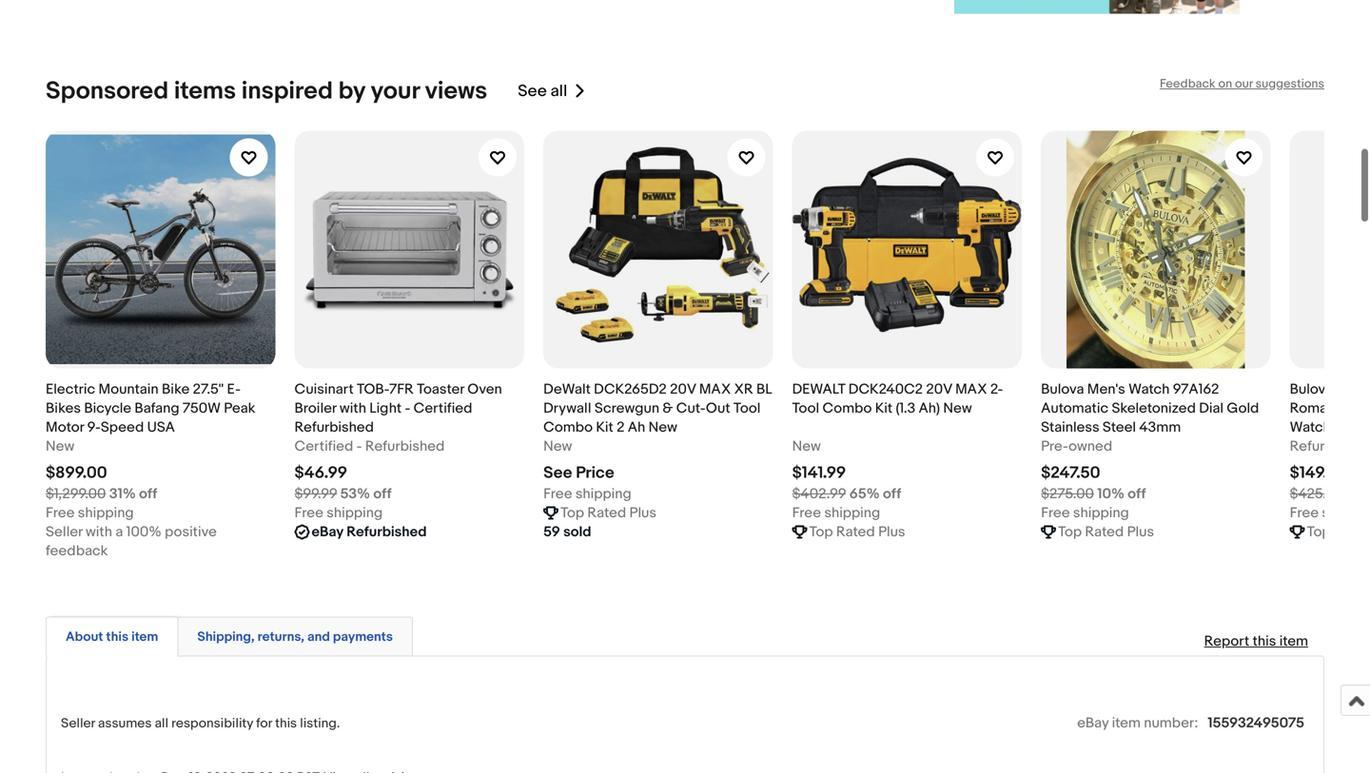 Task type: locate. For each thing, give the bounding box(es) containing it.
new text field for $141.99
[[792, 437, 821, 456]]

2 men's from the left
[[1336, 381, 1370, 398]]

see left price
[[543, 463, 572, 483]]

max inside dewalt dck265d2 20v max xr bl drywall screwgun & cut-out tool combo kit 2 ah new new see price free shipping
[[699, 381, 731, 398]]

2 max from the left
[[955, 381, 987, 398]]

shipping,
[[197, 629, 255, 645]]

refurbished down the broiler
[[294, 419, 374, 436]]

sponsored items inspired by your views
[[46, 76, 487, 106]]

0 horizontal spatial with
[[86, 524, 112, 541]]

free shipping text field down 53%
[[294, 504, 383, 523]]

1 men's from the left
[[1087, 381, 1125, 398]]

rated for $141.99
[[836, 524, 875, 541]]

men's for 97a162
[[1087, 381, 1125, 398]]

1 vertical spatial with
[[86, 524, 112, 541]]

20v inside 'dewalt dck240c2 20v max 2- tool combo kit (1.3 ah) new'
[[926, 381, 952, 398]]

rated down the 65%
[[836, 524, 875, 541]]

max
[[699, 381, 731, 398], [955, 381, 987, 398]]

bulova inside bulova men's watch 97a162 automatic skeletonized dial gold stainless steel 43mm pre-owned $247.50 $275.00 10% off free shipping
[[1041, 381, 1084, 398]]

seller left assumes
[[61, 716, 95, 732]]

0 horizontal spatial men's
[[1087, 381, 1125, 398]]

$149.99 text field
[[1290, 463, 1346, 483]]

item for about this item
[[131, 629, 158, 645]]

20v up ah)
[[926, 381, 952, 398]]

0 vertical spatial certified
[[414, 400, 472, 417]]

off inside electric mountain bike 27.5'' e- bikes bicycle bafang 750w peak motor 9-speed usa new $899.00 $1,299.00 31% off free shipping seller with a 100% positive feedback
[[139, 485, 157, 503]]

$141.99
[[792, 463, 846, 483]]

tool down dewalt
[[792, 400, 819, 417]]

free
[[543, 485, 572, 503], [46, 505, 75, 522], [294, 505, 323, 522], [792, 505, 821, 522], [1041, 505, 1070, 522], [1290, 505, 1319, 522]]

rated inside text field
[[1334, 524, 1370, 541]]

new text field up the 'see price' text field
[[543, 437, 572, 456]]

shipping, returns, and payments
[[197, 629, 393, 645]]

seller
[[46, 524, 82, 541], [61, 716, 95, 732]]

new right ah)
[[943, 400, 972, 417]]

2
[[617, 419, 625, 436]]

0 horizontal spatial ebay
[[312, 524, 343, 541]]

1 free shipping text field from the left
[[792, 504, 880, 523]]

Top Rated Plus text field
[[560, 504, 656, 523], [809, 523, 905, 542], [1058, 523, 1154, 542]]

report this item
[[1204, 633, 1308, 650]]

top rated plus down 10%
[[1058, 524, 1154, 541]]

item left number:
[[1112, 715, 1141, 732]]

Free shipping text field
[[543, 485, 631, 504], [46, 504, 134, 523], [294, 504, 383, 523], [1041, 504, 1129, 523]]

advertisement region
[[954, 0, 1240, 14]]

top rated plus text field down 10%
[[1058, 523, 1154, 542]]

free down $99.99
[[294, 505, 323, 522]]

1 horizontal spatial max
[[955, 381, 987, 398]]

$46.99 text field
[[294, 463, 347, 483]]

previous price $425.00 65% off text field
[[1290, 485, 1370, 504]]

combo down dewalt
[[822, 400, 872, 417]]

refurbished up $149.99
[[1290, 438, 1369, 455]]

top rated
[[1307, 524, 1370, 541]]

2 off from the left
[[373, 485, 392, 503]]

free down $425.00
[[1290, 505, 1319, 522]]

top rated plus text field down the 65%
[[809, 523, 905, 542]]

bulova up automatic at the right of page
[[1041, 381, 1084, 398]]

0 horizontal spatial max
[[699, 381, 731, 398]]

shipping down price
[[575, 485, 631, 503]]

kit down dck240c2
[[875, 400, 893, 417]]

free shipping text field up top rated
[[1290, 504, 1370, 523]]

free inside electric mountain bike 27.5'' e- bikes bicycle bafang 750w peak motor 9-speed usa new $899.00 $1,299.00 31% off free shipping seller with a 100% positive feedback
[[46, 505, 75, 522]]

$275.00
[[1041, 485, 1094, 503]]

0 horizontal spatial bulova
[[1041, 381, 1084, 398]]

item right about
[[131, 629, 158, 645]]

men's
[[1087, 381, 1125, 398], [1336, 381, 1370, 398]]

top for $141.99
[[809, 524, 833, 541]]

off right 53%
[[373, 485, 392, 503]]

free shipping text field for $247.50
[[1041, 504, 1129, 523]]

27.5''
[[193, 381, 224, 398]]

1 max from the left
[[699, 381, 731, 398]]

certified down "toaster"
[[414, 400, 472, 417]]

dewalt
[[543, 381, 591, 398]]

2 horizontal spatial plus
[[1127, 524, 1154, 541]]

100%
[[126, 524, 161, 541]]

tool
[[733, 400, 761, 417], [792, 400, 819, 417]]

0 horizontal spatial tool
[[733, 400, 761, 417]]

7fr
[[389, 381, 414, 398]]

off right 10%
[[1128, 485, 1146, 503]]

feedback on our suggestions
[[1160, 76, 1324, 91]]

rated down 10%
[[1085, 524, 1124, 541]]

payments
[[333, 629, 393, 645]]

$149.99
[[1290, 463, 1346, 483]]

0 horizontal spatial new text field
[[46, 437, 74, 456]]

See Price text field
[[543, 463, 614, 483]]

53%
[[340, 485, 370, 503]]

1 vertical spatial certified
[[294, 438, 353, 455]]

free down $275.00
[[1041, 505, 1070, 522]]

combo inside dewalt dck265d2 20v max xr bl drywall screwgun & cut-out tool combo kit 2 ah new new see price free shipping
[[543, 419, 593, 436]]

combo down drywall
[[543, 419, 593, 436]]

1 horizontal spatial ebay
[[1077, 715, 1109, 732]]

2 horizontal spatial top rated plus text field
[[1058, 523, 1154, 542]]

xr
[[734, 381, 753, 398]]

1 horizontal spatial plus
[[878, 524, 905, 541]]

New text field
[[46, 437, 74, 456], [543, 437, 572, 456], [792, 437, 821, 456]]

shipping down 53%
[[327, 505, 383, 522]]

0 horizontal spatial kit
[[596, 419, 613, 436]]

men's up refurbished text box on the right bottom of the page
[[1336, 381, 1370, 398]]

assumes
[[98, 716, 152, 732]]

0 vertical spatial seller
[[46, 524, 82, 541]]

1 horizontal spatial -
[[405, 400, 410, 417]]

stainless
[[1041, 419, 1099, 436]]

rated down previous price $425.00 65% off text box
[[1334, 524, 1370, 541]]

seller up feedback
[[46, 524, 82, 541]]

&
[[663, 400, 673, 417]]

dck240c2
[[848, 381, 923, 398]]

1 horizontal spatial new text field
[[543, 437, 572, 456]]

tab list
[[46, 613, 1324, 657]]

off right the 65%
[[883, 485, 901, 503]]

65%
[[849, 485, 880, 503]]

dial
[[1199, 400, 1224, 417]]

top rated plus text field up sold
[[560, 504, 656, 523]]

rated up sold
[[587, 505, 626, 522]]

refurbished down light
[[365, 438, 445, 455]]

1 new text field from the left
[[46, 437, 74, 456]]

Refurbished text field
[[1290, 437, 1369, 456]]

off
[[139, 485, 157, 503], [373, 485, 392, 503], [883, 485, 901, 503], [1128, 485, 1146, 503]]

about this item button
[[66, 628, 158, 646]]

1 vertical spatial ebay
[[1077, 715, 1109, 732]]

2 20v from the left
[[926, 381, 952, 398]]

free down $402.99
[[792, 505, 821, 522]]

1 horizontal spatial top rated plus
[[809, 524, 905, 541]]

new inside electric mountain bike 27.5'' e- bikes bicycle bafang 750w peak motor 9-speed usa new $899.00 $1,299.00 31% off free shipping seller with a 100% positive feedback
[[46, 438, 74, 455]]

1 20v from the left
[[670, 381, 696, 398]]

bicycle
[[84, 400, 131, 417]]

men's inside bulova men's refurbished $149.99 $425.00 free shipping
[[1336, 381, 1370, 398]]

men's inside bulova men's watch 97a162 automatic skeletonized dial gold stainless steel 43mm pre-owned $247.50 $275.00 10% off free shipping
[[1087, 381, 1125, 398]]

ebay down $99.99
[[312, 524, 343, 541]]

new up "$141.99"
[[792, 438, 821, 455]]

4 off from the left
[[1128, 485, 1146, 503]]

item right report at the right of page
[[1279, 633, 1308, 650]]

this right report at the right of page
[[1253, 633, 1276, 650]]

see inside dewalt dck265d2 20v max xr bl drywall screwgun & cut-out tool combo kit 2 ah new new see price free shipping
[[543, 463, 572, 483]]

1 horizontal spatial free shipping text field
[[1290, 504, 1370, 523]]

1 horizontal spatial all
[[550, 81, 567, 101]]

usa
[[147, 419, 175, 436]]

2 bulova from the left
[[1290, 381, 1333, 398]]

0 horizontal spatial free shipping text field
[[792, 504, 880, 523]]

with inside the cuisinart tob-7fr toaster oven broiler with light - certified refurbished certified - refurbished $46.99 $99.99 53% off free shipping
[[340, 400, 366, 417]]

this for report
[[1253, 633, 1276, 650]]

3 new text field from the left
[[792, 437, 821, 456]]

2 new text field from the left
[[543, 437, 572, 456]]

plus down the previous price $275.00 10% off text box
[[1127, 524, 1154, 541]]

top down $425.00
[[1307, 524, 1331, 541]]

1 vertical spatial -
[[356, 438, 362, 455]]

off inside the cuisinart tob-7fr toaster oven broiler with light - certified refurbished certified - refurbished $46.99 $99.99 53% off free shipping
[[373, 485, 392, 503]]

max up out
[[699, 381, 731, 398]]

seller assumes all responsibility for this listing.
[[61, 716, 340, 732]]

0 vertical spatial with
[[340, 400, 366, 417]]

top
[[560, 505, 584, 522], [809, 524, 833, 541], [1058, 524, 1082, 541], [1307, 524, 1331, 541]]

plus
[[629, 505, 656, 522], [878, 524, 905, 541], [1127, 524, 1154, 541]]

feedback
[[46, 543, 108, 560]]

sponsored
[[46, 76, 169, 106]]

3 off from the left
[[883, 485, 901, 503]]

1 horizontal spatial item
[[1112, 715, 1141, 732]]

kit inside 'dewalt dck240c2 20v max 2- tool combo kit (1.3 ah) new'
[[875, 400, 893, 417]]

max left 2-
[[955, 381, 987, 398]]

2 free shipping text field from the left
[[1290, 504, 1370, 523]]

1 vertical spatial see
[[543, 463, 572, 483]]

top rated plus down the 65%
[[809, 524, 905, 541]]

and
[[307, 629, 330, 645]]

off right 31%
[[139, 485, 157, 503]]

-
[[405, 400, 410, 417], [356, 438, 362, 455]]

0 vertical spatial combo
[[822, 400, 872, 417]]

1 horizontal spatial 20v
[[926, 381, 952, 398]]

plus for $141.99
[[878, 524, 905, 541]]

10%
[[1097, 485, 1125, 503]]

positive
[[165, 524, 217, 541]]

top rated plus text field for $141.99
[[809, 523, 905, 542]]

free down $1,299.00 on the left bottom
[[46, 505, 75, 522]]

shipping inside the cuisinart tob-7fr toaster oven broiler with light - certified refurbished certified - refurbished $46.99 $99.99 53% off free shipping
[[327, 505, 383, 522]]

top down $275.00
[[1058, 524, 1082, 541]]

20v inside dewalt dck265d2 20v max xr bl drywall screwgun & cut-out tool combo kit 2 ah new new see price free shipping
[[670, 381, 696, 398]]

refurbished down 53%
[[347, 524, 427, 541]]

Top Rated text field
[[1307, 523, 1370, 542]]

free shipping text field for 65%
[[792, 504, 880, 523]]

combo
[[822, 400, 872, 417], [543, 419, 593, 436]]

item inside button
[[131, 629, 158, 645]]

previous price $99.99 53% off text field
[[294, 485, 392, 504]]

bulova up refurbished text box on the right bottom of the page
[[1290, 381, 1333, 398]]

1 horizontal spatial certified
[[414, 400, 472, 417]]

see
[[518, 81, 547, 101], [543, 463, 572, 483]]

shipping down the previous price $1,299.00 31% off text field
[[78, 505, 134, 522]]

0 horizontal spatial this
[[106, 629, 128, 645]]

$402.99
[[792, 485, 846, 503]]

0 horizontal spatial all
[[155, 716, 168, 732]]

tool inside dewalt dck265d2 20v max xr bl drywall screwgun & cut-out tool combo kit 2 ah new new see price free shipping
[[733, 400, 761, 417]]

previous price $1,299.00 31% off text field
[[46, 485, 157, 504]]

max inside 'dewalt dck240c2 20v max 2- tool combo kit (1.3 ah) new'
[[955, 381, 987, 398]]

0 vertical spatial ebay
[[312, 524, 343, 541]]

ebay left number:
[[1077, 715, 1109, 732]]

0 vertical spatial kit
[[875, 400, 893, 417]]

1 off from the left
[[139, 485, 157, 503]]

750w
[[183, 400, 221, 417]]

(1.3
[[896, 400, 915, 417]]

new text field up "$141.99"
[[792, 437, 821, 456]]

shipping up top rated
[[1322, 505, 1370, 522]]

see right views
[[518, 81, 547, 101]]

off inside new $141.99 $402.99 65% off free shipping
[[883, 485, 901, 503]]

1 vertical spatial kit
[[596, 419, 613, 436]]

$247.50
[[1041, 463, 1100, 483]]

0 horizontal spatial item
[[131, 629, 158, 645]]

new text field for see price
[[543, 437, 572, 456]]

1 horizontal spatial top rated plus text field
[[809, 523, 905, 542]]

this inside button
[[106, 629, 128, 645]]

2 horizontal spatial top rated plus
[[1058, 524, 1154, 541]]

top rated plus text field for $247.50
[[1058, 523, 1154, 542]]

0 vertical spatial see
[[518, 81, 547, 101]]

20v up cut-
[[670, 381, 696, 398]]

top for $149.99
[[1307, 524, 1331, 541]]

ebay
[[312, 524, 343, 541], [1077, 715, 1109, 732]]

20v
[[670, 381, 696, 398], [926, 381, 952, 398]]

screwgun
[[595, 400, 659, 417]]

shipping down the previous price $275.00 10% off text box
[[1073, 505, 1129, 522]]

bulova inside bulova men's refurbished $149.99 $425.00 free shipping
[[1290, 381, 1333, 398]]

rated
[[587, 505, 626, 522], [836, 524, 875, 541], [1085, 524, 1124, 541], [1334, 524, 1370, 541]]

tab list containing about this item
[[46, 613, 1324, 657]]

shipping, returns, and payments button
[[197, 628, 393, 646]]

inspired
[[241, 76, 333, 106]]

ah
[[628, 419, 645, 436]]

1 vertical spatial all
[[155, 716, 168, 732]]

new inside new $141.99 $402.99 65% off free shipping
[[792, 438, 821, 455]]

new text field down motor
[[46, 437, 74, 456]]

free shipping text field for usa
[[46, 504, 134, 523]]

1 vertical spatial combo
[[543, 419, 593, 436]]

toaster
[[417, 381, 464, 398]]

kit left '2'
[[596, 419, 613, 436]]

0 horizontal spatial top rated plus text field
[[560, 504, 656, 523]]

free shipping text field for $149.99
[[1290, 504, 1370, 523]]

shipping
[[575, 485, 631, 503], [78, 505, 134, 522], [327, 505, 383, 522], [824, 505, 880, 522], [1073, 505, 1129, 522], [1322, 505, 1370, 522]]

tool down the xr
[[733, 400, 761, 417]]

men's up automatic at the right of page
[[1087, 381, 1125, 398]]

free inside dewalt dck265d2 20v max xr bl drywall screwgun & cut-out tool combo kit 2 ah new new see price free shipping
[[543, 485, 572, 503]]

previous price $275.00 10% off text field
[[1041, 485, 1146, 504]]

max for dewalt dck240c2 20v max 2- tool combo kit (1.3 ah) new
[[955, 381, 987, 398]]

combo inside 'dewalt dck240c2 20v max 2- tool combo kit (1.3 ah) new'
[[822, 400, 872, 417]]

2 horizontal spatial this
[[1253, 633, 1276, 650]]

shipping down previous price $402.99 65% off text box
[[824, 505, 880, 522]]

watch
[[1129, 381, 1170, 398]]

0 horizontal spatial 20v
[[670, 381, 696, 398]]

with inside electric mountain bike 27.5'' e- bikes bicycle bafang 750w peak motor 9-speed usa new $899.00 $1,299.00 31% off free shipping seller with a 100% positive feedback
[[86, 524, 112, 541]]

plus for $247.50
[[1127, 524, 1154, 541]]

bulova men's watch 97a162 automatic skeletonized dial gold stainless steel 43mm pre-owned $247.50 $275.00 10% off free shipping
[[1041, 381, 1259, 522]]

free shipping text field down $1,299.00 on the left bottom
[[46, 504, 134, 523]]

top rated plus up sold
[[560, 505, 656, 522]]

2 tool from the left
[[792, 400, 819, 417]]

1 bulova from the left
[[1041, 381, 1084, 398]]

0 horizontal spatial top rated plus
[[560, 505, 656, 522]]

new $141.99 $402.99 65% off free shipping
[[792, 438, 901, 522]]

1 horizontal spatial combo
[[822, 400, 872, 417]]

1 horizontal spatial kit
[[875, 400, 893, 417]]

1 horizontal spatial tool
[[792, 400, 819, 417]]

top down $402.99
[[809, 524, 833, 541]]

gold
[[1227, 400, 1259, 417]]

our
[[1235, 76, 1253, 91]]

free shipping text field down $275.00
[[1041, 504, 1129, 523]]

Free shipping text field
[[792, 504, 880, 523], [1290, 504, 1370, 523]]

ebay inside text box
[[312, 524, 343, 541]]

free down the 'see price' text field
[[543, 485, 572, 503]]

this right for
[[275, 716, 297, 732]]

this right about
[[106, 629, 128, 645]]

1 horizontal spatial with
[[340, 400, 366, 417]]

new down motor
[[46, 438, 74, 455]]

top rated plus for $247.50
[[1058, 524, 1154, 541]]

plus down dewalt dck265d2 20v max xr bl drywall screwgun & cut-out tool combo kit 2 ah new new see price free shipping
[[629, 505, 656, 522]]

plus down the 65%
[[878, 524, 905, 541]]

certified up $46.99
[[294, 438, 353, 455]]

2 horizontal spatial item
[[1279, 633, 1308, 650]]

$1,299.00
[[46, 485, 106, 503]]

with down tob-
[[340, 400, 366, 417]]

cuisinart tob-7fr toaster oven broiler with light - certified refurbished certified - refurbished $46.99 $99.99 53% off free shipping
[[294, 381, 502, 522]]

1 horizontal spatial bulova
[[1290, 381, 1333, 398]]

1 horizontal spatial men's
[[1336, 381, 1370, 398]]

views
[[425, 76, 487, 106]]

with left a
[[86, 524, 112, 541]]

certified
[[414, 400, 472, 417], [294, 438, 353, 455]]

drywall
[[543, 400, 591, 417]]

1 tool from the left
[[733, 400, 761, 417]]

mountain
[[98, 381, 159, 398]]

kit
[[875, 400, 893, 417], [596, 419, 613, 436]]

2 horizontal spatial new text field
[[792, 437, 821, 456]]

top inside text field
[[1307, 524, 1331, 541]]

free shipping text field down $402.99
[[792, 504, 880, 523]]

0 horizontal spatial combo
[[543, 419, 593, 436]]

all
[[550, 81, 567, 101], [155, 716, 168, 732]]

item
[[131, 629, 158, 645], [1279, 633, 1308, 650], [1112, 715, 1141, 732]]

Pre-owned text field
[[1041, 437, 1112, 456]]

59 sold text field
[[543, 523, 591, 542]]



Task type: vqa. For each thing, say whether or not it's contained in the screenshot.
Bafang
yes



Task type: describe. For each thing, give the bounding box(es) containing it.
$99.99
[[294, 485, 337, 503]]

59
[[543, 524, 560, 541]]

about this item
[[66, 629, 158, 645]]

broiler
[[294, 400, 336, 417]]

$46.99
[[294, 463, 347, 483]]

bike
[[162, 381, 190, 398]]

item for report this item
[[1279, 633, 1308, 650]]

top up 59 sold text field
[[560, 505, 584, 522]]

kit inside dewalt dck265d2 20v max xr bl drywall screwgun & cut-out tool combo kit 2 ah new new see price free shipping
[[596, 419, 613, 436]]

0 horizontal spatial -
[[356, 438, 362, 455]]

1 horizontal spatial this
[[275, 716, 297, 732]]

pre-
[[1041, 438, 1069, 455]]

0 vertical spatial all
[[550, 81, 567, 101]]

shipping inside bulova men's watch 97a162 automatic skeletonized dial gold stainless steel 43mm pre-owned $247.50 $275.00 10% off free shipping
[[1073, 505, 1129, 522]]

skeletonized
[[1112, 400, 1196, 417]]

43mm
[[1139, 419, 1181, 436]]

2-
[[990, 381, 1003, 398]]

See all text field
[[518, 81, 567, 101]]

20v for dewalt dck240c2 20v max 2- tool combo kit (1.3 ah) new
[[926, 381, 952, 398]]

returns,
[[257, 629, 304, 645]]

your
[[371, 76, 419, 106]]

refurbished inside text box
[[347, 524, 427, 541]]

free inside bulova men's watch 97a162 automatic skeletonized dial gold stainless steel 43mm pre-owned $247.50 $275.00 10% off free shipping
[[1041, 505, 1070, 522]]

shipping inside new $141.99 $402.99 65% off free shipping
[[824, 505, 880, 522]]

20v for dewalt dck265d2 20v max xr bl drywall screwgun & cut-out tool combo kit 2 ah new new see price free shipping
[[670, 381, 696, 398]]

oven
[[467, 381, 502, 398]]

items
[[174, 76, 236, 106]]

free inside bulova men's refurbished $149.99 $425.00 free shipping
[[1290, 505, 1319, 522]]

this for about
[[106, 629, 128, 645]]

motor
[[46, 419, 84, 436]]

bl
[[756, 381, 772, 398]]

about
[[66, 629, 103, 645]]

free shipping text field down price
[[543, 485, 631, 504]]

rated for $247.50
[[1085, 524, 1124, 541]]

ebay for ebay refurbished
[[312, 524, 343, 541]]

tob-
[[357, 381, 389, 398]]

ebay for ebay item number: 155932495075
[[1077, 715, 1109, 732]]

see inside see all link
[[518, 81, 547, 101]]

out
[[706, 400, 730, 417]]

a
[[115, 524, 123, 541]]

Seller with a 100% positive feedback text field
[[46, 523, 275, 561]]

dewalt
[[792, 381, 845, 398]]

155932495075
[[1208, 715, 1304, 732]]

bulova men's refurbished $149.99 $425.00 free shipping
[[1290, 381, 1370, 522]]

0 vertical spatial -
[[405, 400, 410, 417]]

on
[[1218, 76, 1232, 91]]

ebay item number: 155932495075
[[1077, 715, 1304, 732]]

shipping inside electric mountain bike 27.5'' e- bikes bicycle bafang 750w peak motor 9-speed usa new $899.00 $1,299.00 31% off free shipping seller with a 100% positive feedback
[[78, 505, 134, 522]]

see all
[[518, 81, 567, 101]]

new inside 'dewalt dck240c2 20v max 2- tool combo kit (1.3 ah) new'
[[943, 400, 972, 417]]

feedback on our suggestions link
[[1160, 76, 1324, 91]]

0 horizontal spatial certified
[[294, 438, 353, 455]]

men's for $149.99
[[1336, 381, 1370, 398]]

electric mountain bike 27.5'' e- bikes bicycle bafang 750w peak motor 9-speed usa new $899.00 $1,299.00 31% off free shipping seller with a 100% positive feedback
[[46, 381, 255, 560]]

off inside bulova men's watch 97a162 automatic skeletonized dial gold stainless steel 43mm pre-owned $247.50 $275.00 10% off free shipping
[[1128, 485, 1146, 503]]

report
[[1204, 633, 1249, 650]]

price
[[576, 463, 614, 483]]

see all link
[[518, 76, 586, 106]]

top rated plus for $141.99
[[809, 524, 905, 541]]

97a162
[[1173, 381, 1219, 398]]

top for $247.50
[[1058, 524, 1082, 541]]

listing.
[[300, 716, 340, 732]]

bafang
[[135, 400, 179, 417]]

bulova for $149.99
[[1290, 381, 1333, 398]]

automatic
[[1041, 400, 1109, 417]]

Certified - Refurbished text field
[[294, 437, 445, 456]]

owned
[[1069, 438, 1112, 455]]

$247.50 text field
[[1041, 463, 1100, 483]]

9-
[[87, 419, 101, 436]]

$425.00
[[1290, 485, 1344, 503]]

dewalt dck240c2 20v max 2- tool combo kit (1.3 ah) new
[[792, 381, 1003, 417]]

dck265d2
[[594, 381, 667, 398]]

new up the 'see price' text field
[[543, 438, 572, 455]]

31%
[[109, 485, 136, 503]]

shipping inside bulova men's refurbished $149.99 $425.00 free shipping
[[1322, 505, 1370, 522]]

free inside new $141.99 $402.99 65% off free shipping
[[792, 505, 821, 522]]

tool inside 'dewalt dck240c2 20v max 2- tool combo kit (1.3 ah) new'
[[792, 400, 819, 417]]

cut-
[[676, 400, 706, 417]]

cuisinart
[[294, 381, 354, 398]]

number:
[[1144, 715, 1198, 732]]

peak
[[224, 400, 255, 417]]

59 sold
[[543, 524, 591, 541]]

$899.00 text field
[[46, 463, 107, 483]]

report this item link
[[1195, 623, 1318, 660]]

0 horizontal spatial plus
[[629, 505, 656, 522]]

refurbished inside bulova men's refurbished $149.99 $425.00 free shipping
[[1290, 438, 1369, 455]]

electric
[[46, 381, 95, 398]]

new text field for $899.00
[[46, 437, 74, 456]]

bikes
[[46, 400, 81, 417]]

dewalt dck265d2 20v max xr bl drywall screwgun & cut-out tool combo kit 2 ah new new see price free shipping
[[543, 381, 772, 503]]

ebay refurbished
[[312, 524, 427, 541]]

new down &
[[649, 419, 677, 436]]

max for dewalt dck265d2 20v max xr bl drywall screwgun & cut-out tool combo kit 2 ah new new see price free shipping
[[699, 381, 731, 398]]

free shipping text field for refurbished
[[294, 504, 383, 523]]

sold
[[563, 524, 591, 541]]

by
[[338, 76, 365, 106]]

e-
[[227, 381, 241, 398]]

1 vertical spatial seller
[[61, 716, 95, 732]]

light
[[369, 400, 402, 417]]

free inside the cuisinart tob-7fr toaster oven broiler with light - certified refurbished certified - refurbished $46.99 $99.99 53% off free shipping
[[294, 505, 323, 522]]

shipping inside dewalt dck265d2 20v max xr bl drywall screwgun & cut-out tool combo kit 2 ah new new see price free shipping
[[575, 485, 631, 503]]

ah)
[[919, 400, 940, 417]]

feedback
[[1160, 76, 1216, 91]]

bulova for $247.50
[[1041, 381, 1084, 398]]

eBay Refurbished text field
[[312, 523, 427, 542]]

$141.99 text field
[[792, 463, 846, 483]]

rated for $149.99
[[1334, 524, 1370, 541]]

previous price $402.99 65% off text field
[[792, 485, 901, 504]]

responsibility
[[171, 716, 253, 732]]

speed
[[101, 419, 144, 436]]

$899.00
[[46, 463, 107, 483]]

seller inside electric mountain bike 27.5'' e- bikes bicycle bafang 750w peak motor 9-speed usa new $899.00 $1,299.00 31% off free shipping seller with a 100% positive feedback
[[46, 524, 82, 541]]

for
[[256, 716, 272, 732]]



